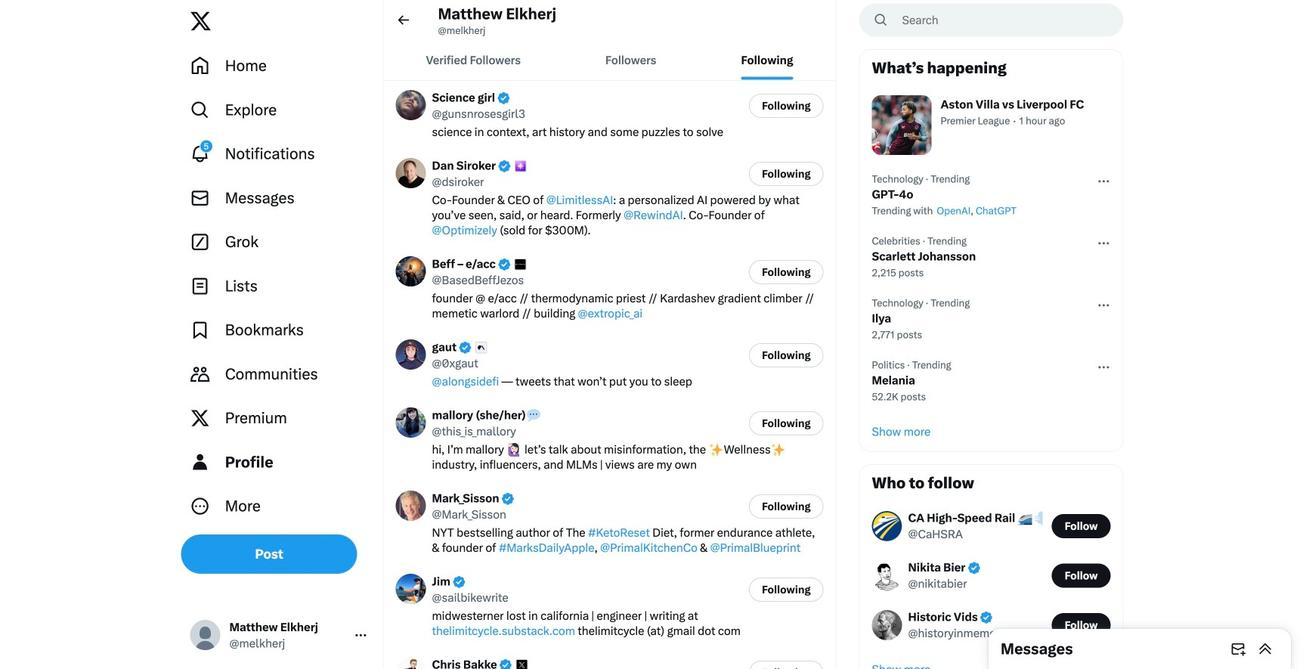 Task type: locate. For each thing, give the bounding box(es) containing it.
✨ image
[[710, 443, 723, 457], [772, 443, 786, 457]]

Search search field
[[860, 3, 1124, 37]]

verified account image
[[498, 257, 512, 272], [501, 492, 515, 506], [968, 561, 982, 575], [452, 575, 466, 589], [980, 611, 994, 625], [499, 658, 513, 669]]

1 vertical spatial verified account image
[[498, 159, 512, 173]]

tab list
[[384, 40, 836, 80]]

verified account image
[[497, 91, 511, 105], [498, 159, 512, 173], [458, 341, 473, 355]]

0 vertical spatial verified account image
[[497, 91, 511, 105]]

1 horizontal spatial ✨ image
[[772, 443, 786, 457]]

🙋🏻‍♀️ image
[[508, 443, 521, 457]]

0 horizontal spatial ✨ image
[[710, 443, 723, 457]]

💨 image
[[1035, 512, 1048, 525]]

Search query text field
[[894, 4, 1123, 36]]



Task type: vqa. For each thing, say whether or not it's contained in the screenshot.
topmost Sports
no



Task type: describe. For each thing, give the bounding box(es) containing it.
home timeline element
[[384, 0, 836, 669]]

2 vertical spatial verified account image
[[458, 341, 473, 355]]

1 ✨ image from the left
[[710, 443, 723, 457]]

🚄 image
[[1019, 512, 1033, 525]]

2 ✨ image from the left
[[772, 443, 786, 457]]

who to follow section
[[860, 465, 1123, 669]]

💬 image
[[527, 409, 541, 422]]

primary navigation
[[181, 44, 377, 528]]



